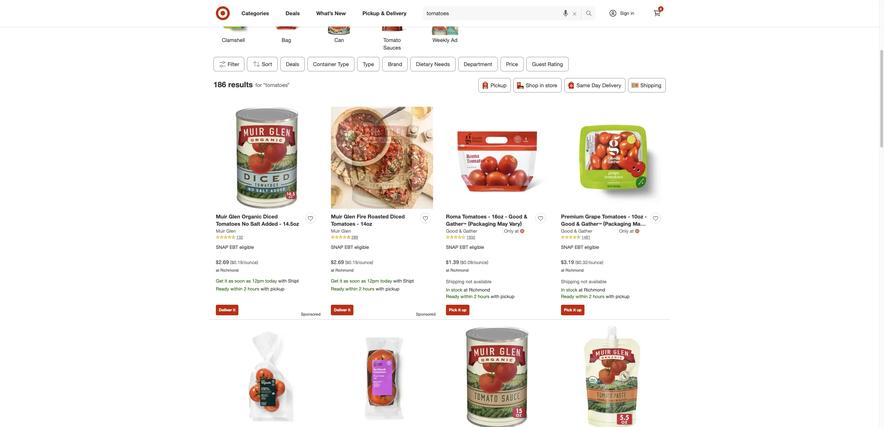 Task type: describe. For each thing, give the bounding box(es) containing it.
diced inside the muir glen fire roasted diced tomatoes - 14oz
[[390, 213, 405, 220]]

richmond for muir glen fire roasted diced tomatoes - 14oz
[[336, 268, 354, 273]]

/ounce for added
[[243, 260, 257, 265]]

not for $1.39
[[466, 279, 473, 285]]

shop in store button
[[514, 78, 562, 92]]

shipt for muir glen organic diced tomatoes no salt added - 14.5oz
[[288, 278, 299, 284]]

ready within 2 hours with pickup for -
[[331, 286, 400, 292]]

clamshell link
[[214, 1, 253, 44]]

for
[[256, 82, 262, 88]]

weekly
[[433, 37, 450, 43]]

2 as from the left
[[246, 278, 251, 284]]

snap for muir glen organic diced tomatoes no salt added - 14.5oz
[[216, 245, 228, 250]]

it for muir glen organic diced tomatoes no salt added - 14.5oz
[[233, 308, 236, 313]]

¬ for vary)
[[520, 228, 525, 235]]

clamshell
[[222, 37, 245, 43]]

good inside the premium grape tomatoes - 10oz - good & gather™ (packaging may vary)
[[561, 221, 575, 227]]

richmond for muir glen organic diced tomatoes no salt added - 14.5oz
[[221, 268, 239, 273]]

pickup & delivery
[[363, 10, 407, 16]]

needs
[[435, 61, 450, 67]]

tomatoes inside the muir glen fire roasted diced tomatoes - 14oz
[[331, 221, 356, 227]]

deliver it for muir glen fire roasted diced tomatoes - 14oz
[[334, 308, 351, 313]]

gather™ inside 'roma tomatoes - 16oz - good & gather™ (packaging may vary)'
[[446, 221, 467, 227]]

8 link
[[650, 6, 665, 21]]

roasted
[[368, 213, 389, 220]]

bag
[[282, 37, 291, 43]]

132
[[237, 235, 243, 240]]

store
[[546, 82, 558, 89]]

it for muir glen fire roasted diced tomatoes - 14oz
[[348, 308, 351, 313]]

only at ¬ for vary)
[[504, 228, 525, 235]]

what's
[[317, 10, 333, 16]]

organic
[[242, 213, 262, 220]]

tomato
[[384, 37, 401, 43]]

only at ¬ for may
[[620, 228, 640, 235]]

( for premium grape tomatoes - 10oz - good & gather™ (packaging may vary)
[[576, 260, 577, 265]]

get it as soon as 12pm today with shipt sponsored for added
[[216, 278, 321, 317]]

14oz
[[361, 221, 373, 227]]

same day delivery
[[577, 82, 622, 89]]

deliver for muir glen organic diced tomatoes no salt added - 14.5oz
[[219, 308, 232, 313]]

rating
[[548, 61, 563, 67]]

may inside the premium grape tomatoes - 10oz - good & gather™ (packaging may vary)
[[633, 221, 644, 227]]

categories link
[[236, 6, 278, 21]]

12pm for added
[[252, 278, 264, 284]]

container
[[313, 61, 336, 67]]

( for roma tomatoes - 16oz - good & gather™ (packaging may vary)
[[461, 260, 462, 265]]

(packaging inside 'roma tomatoes - 16oz - good & gather™ (packaging may vary)'
[[468, 221, 496, 227]]

price
[[506, 61, 518, 67]]

get for muir glen organic diced tomatoes no salt added - 14.5oz
[[216, 278, 224, 284]]

results
[[228, 80, 253, 89]]

sponsored for muir glen organic diced tomatoes no salt added - 14.5oz
[[301, 312, 321, 317]]

dietary
[[416, 61, 433, 67]]

muir glen fire roasted diced tomatoes - 14oz link
[[331, 213, 418, 228]]

can
[[335, 37, 344, 43]]

same day delivery button
[[565, 78, 626, 92]]

186
[[214, 80, 226, 89]]

$0.09
[[462, 260, 473, 265]]

guest rating
[[532, 61, 563, 67]]

& inside the premium grape tomatoes - 10oz - good & gather™ (packaging may vary)
[[577, 221, 580, 227]]

deals for deals button
[[286, 61, 299, 67]]

ebt for gather™
[[460, 245, 469, 250]]

container type button
[[308, 57, 355, 71]]

) for 14oz
[[372, 260, 374, 265]]

1 as from the left
[[229, 278, 233, 284]]

/ounce for &
[[588, 260, 603, 265]]

pick it up for $1.39
[[449, 308, 467, 313]]

today for added
[[265, 278, 277, 284]]

- inside the muir glen fire roasted diced tomatoes - 14oz
[[357, 221, 359, 227]]

what's new
[[317, 10, 346, 16]]

tomatoes inside muir glen organic diced tomatoes no salt added - 14.5oz
[[216, 221, 240, 227]]

10oz
[[632, 213, 644, 220]]

good & gather link for (packaging
[[446, 228, 503, 235]]

muir glen fire roasted diced tomatoes - 14oz
[[331, 213, 405, 227]]

filter button
[[214, 57, 244, 71]]

pickup for pickup
[[491, 82, 507, 89]]

snap ebt eligible for added
[[216, 245, 254, 250]]

can link
[[319, 1, 359, 44]]

sort button
[[247, 57, 278, 71]]

delivery for same day delivery
[[603, 82, 622, 89]]

1481
[[582, 235, 591, 240]]

2 type from the left
[[363, 61, 374, 67]]

day
[[592, 82, 601, 89]]

$0.19 for tomatoes
[[347, 260, 358, 265]]

16oz
[[492, 213, 504, 220]]

deliver it button for muir glen fire roasted diced tomatoes - 14oz
[[331, 305, 354, 316]]

$2.69 ( $0.19 /ounce ) at richmond for no
[[216, 259, 258, 273]]

12pm for 14oz
[[367, 278, 379, 284]]

filter
[[228, 61, 239, 67]]

today for 14oz
[[381, 278, 392, 284]]

no
[[242, 221, 249, 227]]

available for $3.19
[[589, 279, 607, 285]]

tomato sauces link
[[372, 1, 412, 51]]

good inside 'roma tomatoes - 16oz - good & gather™ (packaging may vary)'
[[509, 213, 523, 220]]

muir inside muir glen organic diced tomatoes no salt added - 14.5oz
[[216, 213, 227, 220]]

tomato sauces
[[383, 37, 401, 51]]

may inside 'roma tomatoes - 16oz - good & gather™ (packaging may vary)'
[[498, 221, 508, 227]]

shop
[[526, 82, 539, 89]]

ebt for &
[[575, 245, 584, 250]]

ready within 2 hours with pickup for salt
[[216, 286, 285, 292]]

richmond for premium grape tomatoes - 10oz - good & gather™ (packaging may vary)
[[566, 268, 584, 273]]

1932 link
[[446, 235, 549, 240]]

8
[[660, 7, 662, 11]]

muir glen organic diced tomatoes no salt added - 14.5oz
[[216, 213, 299, 227]]

pick it up button for $3.19
[[561, 305, 585, 316]]

snap for muir glen fire roasted diced tomatoes - 14oz
[[331, 245, 344, 250]]

( for muir glen organic diced tomatoes no salt added - 14.5oz
[[230, 260, 232, 265]]

1481 link
[[561, 235, 664, 240]]

richmond for roma tomatoes - 16oz - good & gather™ (packaging may vary)
[[451, 268, 469, 273]]

"tomatoes"
[[263, 82, 290, 88]]

eligible for &
[[585, 245, 600, 250]]

shipping button
[[629, 78, 666, 92]]

$3.19
[[561, 259, 574, 266]]

sign in link
[[604, 6, 645, 21]]

container type
[[313, 61, 349, 67]]

pick for $3.19
[[564, 308, 573, 313]]

shipping inside button
[[641, 82, 662, 89]]

department
[[464, 61, 492, 67]]

what's new link
[[311, 6, 354, 21]]

only for (packaging
[[620, 228, 629, 234]]

available for $1.39
[[474, 279, 492, 285]]

only for may
[[504, 228, 514, 234]]

dietary needs button
[[411, 57, 456, 71]]

search
[[583, 10, 599, 17]]

not for $3.19
[[581, 279, 588, 285]]

(packaging inside the premium grape tomatoes - 10oz - good & gather™ (packaging may vary)
[[604, 221, 632, 227]]

vary) inside the premium grape tomatoes - 10oz - good & gather™ (packaging may vary)
[[561, 228, 574, 235]]

in for sign
[[631, 10, 635, 16]]

muir inside the muir glen fire roasted diced tomatoes - 14oz
[[331, 213, 343, 220]]

ad
[[451, 37, 458, 43]]

ebt for 14oz
[[345, 245, 353, 250]]

snap ebt eligible for gather™
[[446, 245, 484, 250]]

eligible for 14oz
[[355, 245, 369, 250]]

premium grape tomatoes - 10oz - good & gather™ (packaging may vary)
[[561, 213, 647, 235]]

search button
[[583, 6, 599, 22]]

$0.32
[[577, 260, 588, 265]]

brand
[[388, 61, 402, 67]]

sponsored for muir glen fire roasted diced tomatoes - 14oz
[[416, 312, 436, 317]]



Task type: locate. For each thing, give the bounding box(es) containing it.
1 vertical spatial deals
[[286, 61, 299, 67]]

0 horizontal spatial gather™
[[446, 221, 467, 227]]

1 horizontal spatial pickup
[[491, 82, 507, 89]]

vary) down premium
[[561, 228, 574, 235]]

1 eligible from the left
[[240, 245, 254, 250]]

good & gather link up the 1932
[[446, 228, 503, 235]]

( inside $1.39 ( $0.09 /ounce ) at richmond
[[461, 260, 462, 265]]

$2.69 ( $0.19 /ounce ) at richmond down the 289
[[331, 259, 374, 273]]

2 eligible from the left
[[355, 245, 369, 250]]

in down $1.39 on the bottom right of page
[[446, 287, 450, 293]]

delivery right day
[[603, 82, 622, 89]]

3 ) from the left
[[487, 260, 489, 265]]

1 shipt from the left
[[288, 278, 299, 284]]

snap ebt eligible for &
[[561, 245, 600, 250]]

eligible down 1481 at the right
[[585, 245, 600, 250]]

0 vertical spatial deals
[[286, 10, 300, 16]]

pickup right new
[[363, 10, 380, 16]]

1 good & gather from the left
[[446, 228, 478, 234]]

4 ( from the left
[[576, 260, 577, 265]]

available down $1.39 ( $0.09 /ounce ) at richmond
[[474, 279, 492, 285]]

deliver it button for muir glen organic diced tomatoes no salt added - 14.5oz
[[216, 305, 239, 316]]

1 horizontal spatial $0.19
[[347, 260, 358, 265]]

get for muir glen fire roasted diced tomatoes - 14oz
[[331, 278, 339, 284]]

2 stock from the left
[[567, 287, 578, 293]]

0 horizontal spatial may
[[498, 221, 508, 227]]

snap ebt eligible down 1481 at the right
[[561, 245, 600, 250]]

/ounce inside $3.19 ( $0.32 /ounce ) at richmond
[[588, 260, 603, 265]]

gather up 1481 at the right
[[579, 228, 593, 234]]

snap ebt eligible down 132 at the bottom left of page
[[216, 245, 254, 250]]

/ounce for gather™
[[473, 260, 487, 265]]

0 horizontal spatial not
[[466, 279, 473, 285]]

good & gather for &
[[561, 228, 593, 234]]

0 horizontal spatial today
[[265, 278, 277, 284]]

deliver it
[[219, 308, 236, 313], [334, 308, 351, 313]]

4 snap from the left
[[561, 245, 574, 250]]

diced inside muir glen organic diced tomatoes no salt added - 14.5oz
[[263, 213, 278, 220]]

stock down $1.39 ( $0.09 /ounce ) at richmond
[[451, 287, 463, 293]]

0 horizontal spatial shipping
[[446, 279, 465, 285]]

at inside $1.39 ( $0.09 /ounce ) at richmond
[[446, 268, 450, 273]]

/ounce inside $1.39 ( $0.09 /ounce ) at richmond
[[473, 260, 487, 265]]

1 horizontal spatial $2.69 ( $0.19 /ounce ) at richmond
[[331, 259, 374, 273]]

14.5oz
[[283, 221, 299, 227]]

shop in store
[[526, 82, 558, 89]]

ready
[[216, 286, 229, 292], [331, 286, 344, 292], [446, 294, 460, 299], [561, 294, 575, 299]]

eligible down the 289
[[355, 245, 369, 250]]

in inside shop in store button
[[540, 82, 544, 89]]

(packaging up the 1932
[[468, 221, 496, 227]]

0 horizontal spatial vary)
[[510, 221, 522, 227]]

/ounce down the 1932
[[473, 260, 487, 265]]

0 horizontal spatial get it as soon as 12pm today with shipt sponsored
[[216, 278, 321, 317]]

0 horizontal spatial pick
[[449, 308, 457, 313]]

deals
[[286, 10, 300, 16], [286, 61, 299, 67]]

muir glen for muir glen organic diced tomatoes no salt added - 14.5oz
[[216, 228, 236, 234]]

1 horizontal spatial deliver it
[[334, 308, 351, 313]]

gather
[[463, 228, 478, 234], [579, 228, 593, 234]]

1 vertical spatial delivery
[[603, 82, 622, 89]]

diced right roasted
[[390, 213, 405, 220]]

gather™ down the roma
[[446, 221, 467, 227]]

1 gather from the left
[[463, 228, 478, 234]]

ebt for added
[[230, 245, 238, 250]]

3 ebt from the left
[[460, 245, 469, 250]]

- inside muir glen organic diced tomatoes no salt added - 14.5oz
[[279, 221, 282, 227]]

1 deliver it from the left
[[219, 308, 236, 313]]

0 horizontal spatial in
[[446, 287, 450, 293]]

) for &
[[603, 260, 604, 265]]

0 horizontal spatial ¬
[[520, 228, 525, 235]]

1 horizontal spatial up
[[577, 308, 582, 313]]

get
[[216, 278, 224, 284], [331, 278, 339, 284]]

1 horizontal spatial only
[[620, 228, 629, 234]]

guest rating button
[[527, 57, 569, 71]]

0 horizontal spatial $0.19
[[232, 260, 243, 265]]

1 horizontal spatial available
[[589, 279, 607, 285]]

1 snap ebt eligible from the left
[[216, 245, 254, 250]]

3 /ounce from the left
[[473, 260, 487, 265]]

only at ¬ down 10oz
[[620, 228, 640, 235]]

glen down muir glen organic diced tomatoes no salt added - 14.5oz
[[226, 228, 236, 234]]

) inside $1.39 ( $0.09 /ounce ) at richmond
[[487, 260, 489, 265]]

gather for (packaging
[[463, 228, 478, 234]]

fire
[[357, 213, 366, 220]]

1 soon from the left
[[235, 278, 245, 284]]

0 horizontal spatial (packaging
[[468, 221, 496, 227]]

/ounce down the 289
[[358, 260, 372, 265]]

at
[[515, 228, 519, 234], [630, 228, 634, 234], [216, 268, 219, 273], [331, 268, 335, 273], [446, 268, 450, 273], [561, 268, 565, 273], [464, 287, 468, 293], [579, 287, 583, 293]]

2 get from the left
[[331, 278, 339, 284]]

1 horizontal spatial today
[[381, 278, 392, 284]]

2 ready within 2 hours with pickup from the left
[[331, 286, 400, 292]]

deliver
[[219, 308, 232, 313], [334, 308, 347, 313]]

1 horizontal spatial type
[[363, 61, 374, 67]]

2 ) from the left
[[372, 260, 374, 265]]

2 diced from the left
[[390, 213, 405, 220]]

( for muir glen fire roasted diced tomatoes - 14oz
[[345, 260, 347, 265]]

soon
[[235, 278, 245, 284], [350, 278, 360, 284]]

2 ( from the left
[[345, 260, 347, 265]]

1 get from the left
[[216, 278, 224, 284]]

glen left fire
[[344, 213, 356, 220]]

0 horizontal spatial pick it up
[[449, 308, 467, 313]]

2 deliver it button from the left
[[331, 305, 354, 316]]

tomatoes right the roma
[[463, 213, 487, 220]]

1 horizontal spatial shipping not available in stock at  richmond ready within 2 hours with pickup
[[561, 279, 630, 299]]

sign
[[621, 10, 630, 16]]

2 good & gather from the left
[[561, 228, 593, 234]]

- left 16oz
[[488, 213, 491, 220]]

What can we help you find? suggestions appear below search field
[[423, 6, 588, 21]]

2 only from the left
[[620, 228, 629, 234]]

glen for muir glen fire roasted diced tomatoes - 14oz link
[[344, 213, 356, 220]]

1 snap from the left
[[216, 245, 228, 250]]

0 horizontal spatial only at ¬
[[504, 228, 525, 235]]

beefsteak tomatoes - 13oz/2ct - good & gather™ (packaging may vary) image
[[331, 327, 433, 427], [331, 327, 433, 427]]

2 snap ebt eligible from the left
[[331, 245, 369, 250]]

1 horizontal spatial not
[[581, 279, 588, 285]]

bag link
[[267, 1, 306, 44]]

gather for gather™
[[579, 228, 593, 234]]

snap ebt eligible for 14oz
[[331, 245, 369, 250]]

type button
[[357, 57, 380, 71]]

in down $3.19
[[561, 287, 565, 293]]

soon for no
[[235, 278, 245, 284]]

premium
[[561, 213, 584, 220]]

0 horizontal spatial muir glen
[[216, 228, 236, 234]]

premium grape tomatoes - 10oz - good & gather™ (packaging may vary) image
[[561, 107, 664, 209], [561, 107, 664, 209]]

1 only from the left
[[504, 228, 514, 234]]

1 in from the left
[[446, 287, 450, 293]]

2 muir glen link from the left
[[331, 228, 351, 235]]

only at ¬ down 'roma tomatoes - 16oz - good & gather™ (packaging may vary)'
[[504, 228, 525, 235]]

glen left organic
[[229, 213, 240, 220]]

2 pick it up from the left
[[564, 308, 582, 313]]

$0.19
[[232, 260, 243, 265], [347, 260, 358, 265]]

0 horizontal spatial 12pm
[[252, 278, 264, 284]]

glen for muir glen link for muir glen organic diced tomatoes no salt added - 14.5oz
[[226, 228, 236, 234]]

1 vertical spatial pickup
[[491, 82, 507, 89]]

glen for muir glen fire roasted diced tomatoes - 14oz muir glen link
[[342, 228, 351, 234]]

1 ¬ from the left
[[520, 228, 525, 235]]

1 vertical spatial in
[[540, 82, 544, 89]]

eligible down 132 at the bottom left of page
[[240, 245, 254, 250]]

1 horizontal spatial gather™
[[582, 221, 602, 227]]

2 /ounce from the left
[[358, 260, 372, 265]]

2 good & gather link from the left
[[561, 228, 618, 235]]

1 may from the left
[[498, 221, 508, 227]]

roma tomatoes - 16oz - good & gather™ (packaging may vary)
[[446, 213, 528, 227]]

tomatoes up the 289
[[331, 221, 356, 227]]

in left 'store'
[[540, 82, 544, 89]]

0 horizontal spatial pick it up button
[[446, 305, 470, 316]]

) right $0.09
[[487, 260, 489, 265]]

delivery for pickup & delivery
[[386, 10, 407, 16]]

4 ) from the left
[[603, 260, 604, 265]]

pick
[[449, 308, 457, 313], [564, 308, 573, 313]]

2 up from the left
[[577, 308, 582, 313]]

¬ for may
[[636, 228, 640, 235]]

- left 10oz
[[628, 213, 631, 220]]

roma tomatoes - 16oz - good & gather™ (packaging may vary) image
[[446, 107, 549, 209], [446, 107, 549, 209]]

2 today from the left
[[381, 278, 392, 284]]

eligible for added
[[240, 245, 254, 250]]

3 snap from the left
[[446, 245, 459, 250]]

richmond
[[221, 268, 239, 273], [336, 268, 354, 273], [451, 268, 469, 273], [566, 268, 584, 273], [469, 287, 490, 293], [584, 287, 606, 293]]

0 vertical spatial in
[[631, 10, 635, 16]]

delivery up tomato
[[386, 10, 407, 16]]

- right 10oz
[[645, 213, 647, 220]]

4 ebt from the left
[[575, 245, 584, 250]]

1 horizontal spatial deliver it button
[[331, 305, 354, 316]]

1 horizontal spatial pick it up button
[[561, 305, 585, 316]]

0 horizontal spatial deliver
[[219, 308, 232, 313]]

deliver for muir glen fire roasted diced tomatoes - 14oz
[[334, 308, 347, 313]]

0 horizontal spatial get
[[216, 278, 224, 284]]

gather™ down "grape"
[[582, 221, 602, 227]]

0 vertical spatial vary)
[[510, 221, 522, 227]]

0 horizontal spatial deliver it
[[219, 308, 236, 313]]

dietary needs
[[416, 61, 450, 67]]

tomatoes
[[463, 213, 487, 220], [602, 213, 627, 220], [216, 221, 240, 227], [331, 221, 356, 227]]

up
[[462, 308, 467, 313], [577, 308, 582, 313]]

3 eligible from the left
[[470, 245, 484, 250]]

4 snap ebt eligible from the left
[[561, 245, 600, 250]]

1 horizontal spatial get
[[331, 278, 339, 284]]

deals link
[[280, 6, 308, 21]]

1 good & gather link from the left
[[446, 228, 503, 235]]

& inside 'roma tomatoes - 16oz - good & gather™ (packaging may vary)'
[[524, 213, 528, 220]]

deals inside button
[[286, 61, 299, 67]]

pickup down price
[[491, 82, 507, 89]]

1 horizontal spatial gather
[[579, 228, 593, 234]]

/ounce
[[243, 260, 257, 265], [358, 260, 372, 265], [473, 260, 487, 265], [588, 260, 603, 265]]

12pm
[[252, 278, 264, 284], [367, 278, 379, 284]]

1 horizontal spatial ¬
[[636, 228, 640, 235]]

2 available from the left
[[589, 279, 607, 285]]

snap for premium grape tomatoes - 10oz - good & gather™ (packaging may vary)
[[561, 245, 574, 250]]

1 horizontal spatial good & gather
[[561, 228, 593, 234]]

may
[[498, 221, 508, 227], [633, 221, 644, 227]]

1 ( from the left
[[230, 260, 232, 265]]

) inside $3.19 ( $0.32 /ounce ) at richmond
[[603, 260, 604, 265]]

1 shipping not available in stock at  richmond ready within 2 hours with pickup from the left
[[446, 279, 515, 299]]

1 pick it up button from the left
[[446, 305, 470, 316]]

2 get it as soon as 12pm today with shipt sponsored from the left
[[331, 278, 436, 317]]

pick it up button for $1.39
[[446, 305, 470, 316]]

pickup & delivery link
[[357, 6, 415, 21]]

) down the 132 link
[[257, 260, 258, 265]]

4 eligible from the left
[[585, 245, 600, 250]]

1 horizontal spatial 12pm
[[367, 278, 379, 284]]

2 only at ¬ from the left
[[620, 228, 640, 235]]

0 horizontal spatial $2.69
[[216, 259, 229, 266]]

$2.69 for muir glen fire roasted diced tomatoes - 14oz
[[331, 259, 344, 266]]

deals for deals link
[[286, 10, 300, 16]]

$3.19 ( $0.32 /ounce ) at richmond
[[561, 259, 604, 273]]

0 horizontal spatial soon
[[235, 278, 245, 284]]

- left 14.5oz
[[279, 221, 282, 227]]

delivery
[[386, 10, 407, 16], [603, 82, 622, 89]]

same
[[577, 82, 591, 89]]

deals button
[[280, 57, 305, 71]]

1 horizontal spatial ready within 2 hours with pickup
[[331, 286, 400, 292]]

3 as from the left
[[344, 278, 349, 284]]

1 horizontal spatial muir glen link
[[331, 228, 351, 235]]

it for roma tomatoes - 16oz - good & gather™ (packaging may vary)
[[459, 308, 461, 313]]

not down $3.19 ( $0.32 /ounce ) at richmond
[[581, 279, 588, 285]]

2 $2.69 from the left
[[331, 259, 344, 266]]

0 horizontal spatial gather
[[463, 228, 478, 234]]

shipping not available in stock at  richmond ready within 2 hours with pickup
[[446, 279, 515, 299], [561, 279, 630, 299]]

organic on-the-vine tomatoes - 1lb - good & gather™ image
[[216, 327, 318, 427], [216, 327, 318, 427]]

1 horizontal spatial deliver
[[334, 308, 347, 313]]

only
[[504, 228, 514, 234], [620, 228, 629, 234]]

1 gather™ from the left
[[446, 221, 467, 227]]

it for premium grape tomatoes - 10oz - good & gather™ (packaging may vary)
[[574, 308, 576, 313]]

1 horizontal spatial stock
[[567, 287, 578, 293]]

1 horizontal spatial only at ¬
[[620, 228, 640, 235]]

shipping for roma tomatoes - 16oz - good & gather™ (packaging may vary)
[[446, 279, 465, 285]]

1 up from the left
[[462, 308, 467, 313]]

1 not from the left
[[466, 279, 473, 285]]

1 horizontal spatial diced
[[390, 213, 405, 220]]

1 vertical spatial vary)
[[561, 228, 574, 235]]

in for $3.19
[[561, 287, 565, 293]]

roma
[[446, 213, 461, 220]]

0 horizontal spatial muir glen link
[[216, 228, 236, 235]]

1 12pm from the left
[[252, 278, 264, 284]]

tomatoes inside the premium grape tomatoes - 10oz - good & gather™ (packaging may vary)
[[602, 213, 627, 220]]

get it as soon as 12pm today with shipt sponsored for 14oz
[[331, 278, 436, 317]]

1 get it as soon as 12pm today with shipt sponsored from the left
[[216, 278, 321, 317]]

2 deliver from the left
[[334, 308, 347, 313]]

$0.19 down the 289
[[347, 260, 358, 265]]

shipping not available in stock at  richmond ready within 2 hours with pickup down $3.19 ( $0.32 /ounce ) at richmond
[[561, 279, 630, 299]]

muir glen organic diced tomatoes no salt added - 14.5oz image
[[216, 107, 318, 209], [216, 107, 318, 209]]

glen for muir glen organic diced tomatoes no salt added - 14.5oz link
[[229, 213, 240, 220]]

muir glen for muir glen fire roasted diced tomatoes - 14oz
[[331, 228, 351, 234]]

pickup inside button
[[491, 82, 507, 89]]

2 gather from the left
[[579, 228, 593, 234]]

pickup button
[[479, 78, 511, 92]]

) for added
[[257, 260, 258, 265]]

2 pick from the left
[[564, 308, 573, 313]]

diced up added
[[263, 213, 278, 220]]

1 muir glen link from the left
[[216, 228, 236, 235]]

good & gather up the 1932
[[446, 228, 478, 234]]

vary) up 1932 link
[[510, 221, 522, 227]]

/ounce for 14oz
[[358, 260, 372, 265]]

gather™ inside the premium grape tomatoes - 10oz - good & gather™ (packaging may vary)
[[582, 221, 602, 227]]

roma tomatoes - 16oz - good & gather™ (packaging may vary) link
[[446, 213, 533, 228]]

1 horizontal spatial $2.69
[[331, 259, 344, 266]]

1 diced from the left
[[263, 213, 278, 220]]

stock down $3.19 ( $0.32 /ounce ) at richmond
[[567, 287, 578, 293]]

deals down bag on the top left of the page
[[286, 61, 299, 67]]

2 shipping not available in stock at  richmond ready within 2 hours with pickup from the left
[[561, 279, 630, 299]]

289 link
[[331, 235, 433, 240]]

added
[[262, 221, 278, 227]]

1 sponsored from the left
[[301, 312, 321, 317]]

type left the brand
[[363, 61, 374, 67]]

) for gather™
[[487, 260, 489, 265]]

tomatoes inside 'roma tomatoes - 16oz - good & gather™ (packaging may vary)'
[[463, 213, 487, 220]]

$0.19 for no
[[232, 260, 243, 265]]

1 horizontal spatial delivery
[[603, 82, 622, 89]]

glen down the muir glen fire roasted diced tomatoes - 14oz
[[342, 228, 351, 234]]

0 horizontal spatial shipt
[[288, 278, 299, 284]]

1 muir glen from the left
[[216, 228, 236, 234]]

289
[[352, 235, 358, 240]]

stock for $1.39
[[451, 287, 463, 293]]

/ounce down 1481 at the right
[[588, 260, 603, 265]]

diced
[[263, 213, 278, 220], [390, 213, 405, 220]]

price button
[[501, 57, 524, 71]]

0 vertical spatial delivery
[[386, 10, 407, 16]]

richmond inside $3.19 ( $0.32 /ounce ) at richmond
[[566, 268, 584, 273]]

1 $2.69 from the left
[[216, 259, 229, 266]]

ebt
[[230, 245, 238, 250], [345, 245, 353, 250], [460, 245, 469, 250], [575, 245, 584, 250]]

1 horizontal spatial vary)
[[561, 228, 574, 235]]

- down fire
[[357, 221, 359, 227]]

2 ebt from the left
[[345, 245, 353, 250]]

shipping not available in stock at  richmond ready within 2 hours with pickup for $3.19
[[561, 279, 630, 299]]

muir glen organic tomato sauce - 15oz image
[[446, 327, 549, 427], [446, 327, 549, 427]]

2 (packaging from the left
[[604, 221, 632, 227]]

in inside sign in link
[[631, 10, 635, 16]]

1 type from the left
[[338, 61, 349, 67]]

2 ¬ from the left
[[636, 228, 640, 235]]

in right sign
[[631, 10, 635, 16]]

$2.69 ( $0.19 /ounce ) at richmond down 132 at the bottom left of page
[[216, 259, 258, 273]]

good
[[509, 213, 523, 220], [561, 221, 575, 227], [446, 228, 458, 234], [561, 228, 573, 234]]

gather up the 1932
[[463, 228, 478, 234]]

in for shop
[[540, 82, 544, 89]]

3 snap ebt eligible from the left
[[446, 245, 484, 250]]

sign in
[[621, 10, 635, 16]]

sort
[[262, 61, 272, 67]]

2 shipt from the left
[[403, 278, 414, 284]]

1 horizontal spatial may
[[633, 221, 644, 227]]

pickup
[[363, 10, 380, 16], [491, 82, 507, 89]]

snap ebt eligible down the 1932
[[446, 245, 484, 250]]

today
[[265, 278, 277, 284], [381, 278, 392, 284]]

shipping not available in stock at  richmond ready within 2 hours with pickup for $1.39
[[446, 279, 515, 299]]

may down 10oz
[[633, 221, 644, 227]]

0 horizontal spatial in
[[540, 82, 544, 89]]

pick it up for $3.19
[[564, 308, 582, 313]]

tomatoes up 1481 link
[[602, 213, 627, 220]]

1 horizontal spatial soon
[[350, 278, 360, 284]]

)
[[257, 260, 258, 265], [372, 260, 374, 265], [487, 260, 489, 265], [603, 260, 604, 265]]

ebt down 1481 at the right
[[575, 245, 584, 250]]

in
[[631, 10, 635, 16], [540, 82, 544, 89]]

available down $3.19 ( $0.32 /ounce ) at richmond
[[589, 279, 607, 285]]

/ounce down 132 at the bottom left of page
[[243, 260, 257, 265]]

soon for tomatoes
[[350, 278, 360, 284]]

0 horizontal spatial type
[[338, 61, 349, 67]]

muir glen link for muir glen fire roasted diced tomatoes - 14oz
[[331, 228, 351, 235]]

eligible for gather™
[[470, 245, 484, 250]]

0 horizontal spatial shipping not available in stock at  richmond ready within 2 hours with pickup
[[446, 279, 515, 299]]

0 horizontal spatial deliver it button
[[216, 305, 239, 316]]

1 ) from the left
[[257, 260, 258, 265]]

new
[[335, 10, 346, 16]]

0 horizontal spatial available
[[474, 279, 492, 285]]

0 vertical spatial pickup
[[363, 10, 380, 16]]

0 horizontal spatial $2.69 ( $0.19 /ounce ) at richmond
[[216, 259, 258, 273]]

type right container
[[338, 61, 349, 67]]

2 pick it up button from the left
[[561, 305, 585, 316]]

ebt down the 1932
[[460, 245, 469, 250]]

salt
[[251, 221, 260, 227]]

up for $3.19
[[577, 308, 582, 313]]

sauces
[[383, 44, 401, 51]]

guest
[[532, 61, 546, 67]]

it
[[225, 278, 227, 284], [340, 278, 342, 284], [233, 308, 236, 313], [348, 308, 351, 313], [459, 308, 461, 313], [574, 308, 576, 313]]

only up 1481 link
[[620, 228, 629, 234]]

1 horizontal spatial muir glen
[[331, 228, 351, 234]]

1 horizontal spatial in
[[561, 287, 565, 293]]

0 horizontal spatial up
[[462, 308, 467, 313]]

2 may from the left
[[633, 221, 644, 227]]

shipping not available in stock at  richmond ready within 2 hours with pickup down $1.39 ( $0.09 /ounce ) at richmond
[[446, 279, 515, 299]]

1 horizontal spatial (packaging
[[604, 221, 632, 227]]

2 sponsored from the left
[[416, 312, 436, 317]]

tomatoes left no
[[216, 221, 240, 227]]

not down $1.39 ( $0.09 /ounce ) at richmond
[[466, 279, 473, 285]]

only up 1932 link
[[504, 228, 514, 234]]

1 horizontal spatial shipping
[[561, 279, 580, 285]]

$1.39 ( $0.09 /ounce ) at richmond
[[446, 259, 489, 273]]

muir glen
[[216, 228, 236, 234], [331, 228, 351, 234]]

snap ebt eligible down the 289
[[331, 245, 369, 250]]

1 $0.19 from the left
[[232, 260, 243, 265]]

vary) inside 'roma tomatoes - 16oz - good & gather™ (packaging may vary)'
[[510, 221, 522, 227]]

( inside $3.19 ( $0.32 /ounce ) at richmond
[[576, 260, 577, 265]]

pick for $1.39
[[449, 308, 457, 313]]

0 horizontal spatial ready within 2 hours with pickup
[[216, 286, 285, 292]]

shipping for premium grape tomatoes - 10oz - good & gather™ (packaging may vary)
[[561, 279, 580, 285]]

glen inside muir glen organic diced tomatoes no salt added - 14.5oz
[[229, 213, 240, 220]]

grape
[[586, 213, 601, 220]]

1 pick it up from the left
[[449, 308, 467, 313]]

4 as from the left
[[361, 278, 366, 284]]

0 horizontal spatial only
[[504, 228, 514, 234]]

stock for $3.19
[[567, 287, 578, 293]]

1 (packaging from the left
[[468, 221, 496, 227]]

muir glen fire roasted diced tomatoes - 14oz image
[[331, 107, 433, 209], [331, 107, 433, 209]]

delivery inside button
[[603, 82, 622, 89]]

3 ( from the left
[[461, 260, 462, 265]]

1 only at ¬ from the left
[[504, 228, 525, 235]]

good & gather link up 1481 at the right
[[561, 228, 618, 235]]

1 horizontal spatial good & gather link
[[561, 228, 618, 235]]

1 stock from the left
[[451, 287, 463, 293]]

0 horizontal spatial pickup
[[363, 10, 380, 16]]

) down "289" link
[[372, 260, 374, 265]]

1 horizontal spatial in
[[631, 10, 635, 16]]

2 gather™ from the left
[[582, 221, 602, 227]]

good & gather link for gather™
[[561, 228, 618, 235]]

$0.19 down 132 at the bottom left of page
[[232, 260, 243, 265]]

0 horizontal spatial good & gather
[[446, 228, 478, 234]]

2 in from the left
[[561, 287, 565, 293]]

0 horizontal spatial delivery
[[386, 10, 407, 16]]

glen inside the muir glen fire roasted diced tomatoes - 14oz
[[344, 213, 356, 220]]

good & gather for gather™
[[446, 228, 478, 234]]

muir glen organic tubed tomato paste - 5.5oz image
[[561, 327, 664, 427], [561, 327, 664, 427]]

1 horizontal spatial shipt
[[403, 278, 414, 284]]

$1.39
[[446, 259, 459, 266]]

2 $0.19 from the left
[[347, 260, 358, 265]]

shipping
[[641, 82, 662, 89], [446, 279, 465, 285], [561, 279, 580, 285]]

pick it up button
[[446, 305, 470, 316], [561, 305, 585, 316]]

muir glen link for muir glen organic diced tomatoes no salt added - 14.5oz
[[216, 228, 236, 235]]

) right $0.32
[[603, 260, 604, 265]]

may down 16oz
[[498, 221, 508, 227]]

weekly ad
[[433, 37, 458, 43]]

132 link
[[216, 235, 318, 240]]

2 muir glen from the left
[[331, 228, 351, 234]]

in for $1.39
[[446, 287, 450, 293]]

2 $2.69 ( $0.19 /ounce ) at richmond from the left
[[331, 259, 374, 273]]

2 soon from the left
[[350, 278, 360, 284]]

eligible down the 1932
[[470, 245, 484, 250]]

$2.69
[[216, 259, 229, 266], [331, 259, 344, 266]]

brand button
[[382, 57, 408, 71]]

1 pick from the left
[[449, 308, 457, 313]]

186 results for "tomatoes"
[[214, 80, 290, 89]]

1 deliver it button from the left
[[216, 305, 239, 316]]

1 available from the left
[[474, 279, 492, 285]]

weekly ad link
[[425, 1, 465, 44]]

premium grape tomatoes - 10oz - good & gather™ (packaging may vary) link
[[561, 213, 648, 235]]

0 horizontal spatial good & gather link
[[446, 228, 503, 235]]

1 horizontal spatial sponsored
[[416, 312, 436, 317]]

4 /ounce from the left
[[588, 260, 603, 265]]

$2.69 ( $0.19 /ounce ) at richmond for tomatoes
[[331, 259, 374, 273]]

deliver it for muir glen organic diced tomatoes no salt added - 14.5oz
[[219, 308, 236, 313]]

deals up bag on the top left of the page
[[286, 10, 300, 16]]

good & gather up 1481 at the right
[[561, 228, 593, 234]]

0 horizontal spatial sponsored
[[301, 312, 321, 317]]

0 horizontal spatial diced
[[263, 213, 278, 220]]

1 ebt from the left
[[230, 245, 238, 250]]

1 /ounce from the left
[[243, 260, 257, 265]]

1 today from the left
[[265, 278, 277, 284]]

1 ready within 2 hours with pickup from the left
[[216, 286, 285, 292]]

at inside $3.19 ( $0.32 /ounce ) at richmond
[[561, 268, 565, 273]]

- right 16oz
[[505, 213, 508, 220]]

$2.69 for muir glen organic diced tomatoes no salt added - 14.5oz
[[216, 259, 229, 266]]

2 snap from the left
[[331, 245, 344, 250]]

0 horizontal spatial stock
[[451, 287, 463, 293]]

department button
[[458, 57, 498, 71]]

ebt down 132 at the bottom left of page
[[230, 245, 238, 250]]

1 horizontal spatial pick it up
[[564, 308, 582, 313]]

2 horizontal spatial shipping
[[641, 82, 662, 89]]

2 12pm from the left
[[367, 278, 379, 284]]

muir glen organic diced tomatoes no salt added - 14.5oz link
[[216, 213, 303, 228]]

stock
[[451, 287, 463, 293], [567, 287, 578, 293]]

1 deliver from the left
[[219, 308, 232, 313]]

shipt for muir glen fire roasted diced tomatoes - 14oz
[[403, 278, 414, 284]]

1 horizontal spatial get it as soon as 12pm today with shipt sponsored
[[331, 278, 436, 317]]

1 horizontal spatial pick
[[564, 308, 573, 313]]

up for $1.39
[[462, 308, 467, 313]]

(packaging up 1481 link
[[604, 221, 632, 227]]

snap for roma tomatoes - 16oz - good & gather™ (packaging may vary)
[[446, 245, 459, 250]]

richmond inside $1.39 ( $0.09 /ounce ) at richmond
[[451, 268, 469, 273]]

ebt down the 289
[[345, 245, 353, 250]]



Task type: vqa. For each thing, say whether or not it's contained in the screenshot.
heyday™ to the right
no



